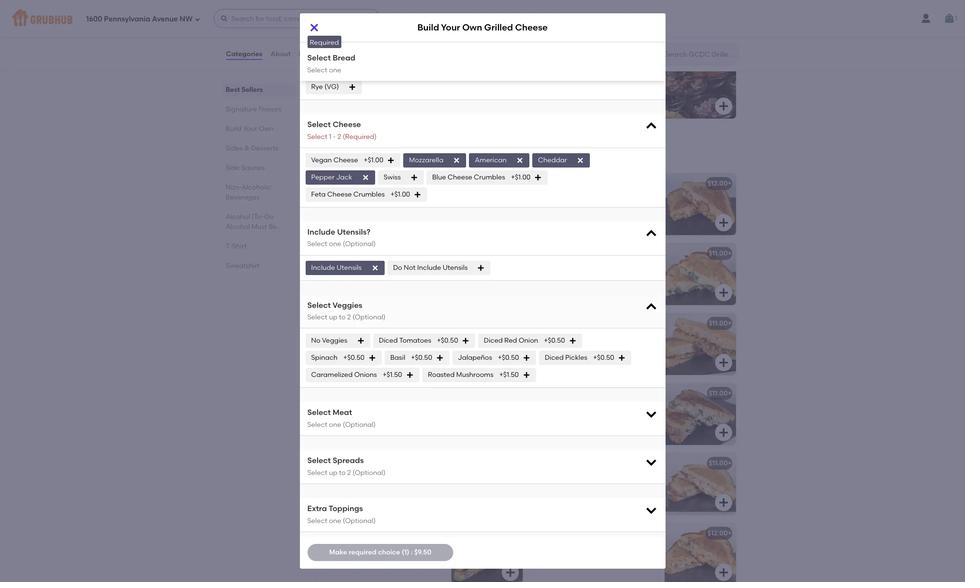 Task type: describe. For each thing, give the bounding box(es) containing it.
1600
[[86, 15, 102, 23]]

2 select bread select one from the top
[[307, 53, 355, 74]]

diced inside cheddar cheese, diced jalapeno, pulled pork, mac and chees, bbq sauce
[[381, 333, 400, 341]]

1 vertical spatial $9.50
[[414, 548, 431, 556]]

tomatoes
[[399, 337, 431, 345]]

+$1.00 for blue cheese crumbles
[[511, 173, 531, 181]]

free
[[336, 66, 350, 74]]

side sauces tab
[[225, 163, 292, 173]]

best sellers
[[225, 86, 263, 94]]

cheese, inside cheddar and pepper jack cheese, cajun crunch (bell pepper, celery, onion) remoulade
[[623, 333, 650, 341]]

bbq inside cheddar cheese, diced jalapeno, pulled pork, mac and chees, bbq sauce
[[416, 342, 430, 351]]

10 select from the top
[[307, 408, 331, 417]]

sides
[[225, 144, 243, 152]]

feta inside 'mozzarella, feta cheese, spinach, tomato, diced red onion'
[[360, 403, 375, 411]]

1 inside select cheese select 1 - 2 (required)
[[329, 133, 331, 141]]

parmesan
[[586, 473, 619, 481]]

1 bread from the top
[[333, 30, 355, 39]]

required
[[310, 39, 339, 47]]

select inside include utensils? select one (optional)
[[307, 240, 327, 248]]

+$0.50 for jalapeños
[[498, 354, 519, 362]]

about
[[270, 50, 291, 58]]

+$0.50 for basil
[[411, 354, 432, 362]]

+ for american cheese, diced tomato, bacon
[[514, 179, 518, 187]]

$11.00 for cheddar and blue cheese, buffalo crunch (diced carrot, celery, onion), ranch and hot sauce
[[495, 249, 514, 257]]

13 select from the top
[[307, 469, 327, 477]]

select cheese select 1 - 2 (required)
[[307, 120, 377, 141]]

1 horizontal spatial onion
[[519, 337, 538, 345]]

jack inside cheddar and pepper jack cheese, cajun crunch (bell pepper, celery, onion) remoulade
[[606, 333, 622, 341]]

(bell
[[582, 342, 596, 351]]

(diced
[[348, 272, 369, 281]]

1 horizontal spatial your
[[441, 22, 460, 33]]

0 vertical spatial feta
[[311, 190, 326, 198]]

flavors for signature flavors
[[258, 105, 281, 113]]

american for american
[[475, 156, 507, 164]]

reuben image
[[451, 453, 522, 515]]

pico
[[567, 202, 581, 211]]

5 select from the top
[[307, 120, 331, 129]]

cheesesteak
[[323, 529, 365, 537]]

0 vertical spatial $9.50
[[537, 99, 554, 107]]

veggies for select
[[333, 301, 362, 310]]

svg image inside 1 button
[[944, 13, 955, 24]]

blue cheese crumbles
[[432, 173, 505, 181]]

sweatshirt
[[225, 262, 259, 270]]

2 for cheese
[[337, 133, 341, 141]]

2 horizontal spatial build
[[537, 87, 554, 96]]

pepper jack cheese, chorizo crumble, pico de gallo, avocado crema
[[536, 193, 643, 220]]

9 select from the top
[[307, 313, 327, 321]]

$12.00 for $11.00 +
[[708, 179, 728, 187]]

up for veggies
[[329, 313, 337, 321]]

cheese, inside the american cheese, diced tomato, bacon
[[356, 193, 382, 201]]

1 vertical spatial bacon
[[536, 529, 557, 537]]

gcdc
[[323, 562, 344, 570]]

2 utensils from the left
[[443, 264, 468, 272]]

mozzarella for mozzarella cheese, spinach, basil, pesto
[[536, 263, 570, 271]]

gcdc's
[[315, 154, 337, 161]]

american cheese, diced tomato, bacon
[[323, 193, 431, 211]]

select veggies select up to 2 (optional)
[[307, 301, 385, 321]]

cheese, inside signature flavors gcdc's famous signature flavors: available as a grilled cheese, patty melt, or mac & cheese bowl.
[[472, 154, 494, 161]]

bacon jalapeno popper
[[536, 529, 615, 537]]

caramelized inside american cheese, caramelized onions, short rib, bell peppers, gcdc sauce
[[384, 543, 425, 551]]

tomato, inside the american cheese, diced tomato, bacon
[[404, 193, 431, 201]]

pizza
[[536, 482, 552, 491]]

rye
[[311, 83, 323, 91]]

reuben
[[323, 459, 347, 467]]

mustard
[[323, 482, 349, 491]]

tomato soup cup $4.00
[[324, 87, 383, 107]]

2 horizontal spatial blue
[[432, 173, 446, 181]]

crunch inside cheddar and pepper jack cheese, cajun crunch (bell pepper, celery, onion) remoulade
[[557, 342, 581, 351]]

sauekraut,
[[401, 473, 436, 481]]

red inside 'mozzarella, feta cheese, spinach, tomato, diced red onion'
[[371, 412, 384, 421]]

12 select from the top
[[307, 456, 331, 465]]

(contains
[[351, 66, 383, 74]]

cheese, inside the pepper jack cheese, chorizo crumble, pico de gallo, avocado crema
[[578, 193, 605, 201]]

as
[[439, 154, 446, 161]]

(vg)
[[324, 83, 339, 91]]

celery, inside cheddar and blue cheese, buffalo crunch (diced carrot, celery, onion), ranch and hot sauce
[[394, 272, 415, 281]]

spinach
[[311, 354, 338, 362]]

cheese, inside cheddar and blue cheese, buffalo crunch (diced carrot, celery, onion), ranch and hot sauce
[[383, 263, 409, 271]]

11 select from the top
[[307, 421, 327, 429]]

+$0.50 for diced pickles
[[593, 354, 614, 362]]

avenue
[[152, 15, 178, 23]]

sides & desserts tab
[[225, 143, 292, 153]]

Search GCDC Grilled Cheese Bar search field
[[663, 50, 736, 59]]

cajun
[[536, 342, 555, 351]]

diced red onion
[[484, 337, 538, 345]]

dried
[[596, 482, 613, 491]]

mozzarella for mozzarella
[[409, 156, 443, 164]]

crema
[[536, 212, 558, 220]]

mozzarella and parmesan cheese, pizza sauce, basil, dried oregano
[[536, 473, 647, 491]]

southwest image
[[664, 173, 736, 235]]

one inside extra toppings select one (optional)
[[329, 517, 341, 525]]

bell
[[381, 552, 392, 560]]

cheddar for cheddar and blue cheese, buffalo crunch (diced carrot, celery, onion), ranch and hot sauce
[[323, 263, 352, 271]]

0 vertical spatial red
[[504, 337, 517, 345]]

sellers for best sellers most ordered on grubhub
[[339, 32, 373, 44]]

cheese, inside 'mozzarella, feta cheese, spinach, tomato, diced red onion'
[[376, 403, 403, 411]]

spinach, inside 'mozzarella, feta cheese, spinach, tomato, diced red onion'
[[404, 403, 432, 411]]

-
[[333, 133, 336, 141]]

sauce inside cheddar cheese, diced jalapeno, pulled pork, mac and chees, bbq sauce
[[323, 352, 343, 360]]

1 vertical spatial build your own grilled cheese
[[537, 87, 636, 96]]

one inside 'select meat select one (optional)'
[[329, 421, 341, 429]]

select inside extra toppings select one (optional)
[[307, 517, 327, 525]]

jalapeños
[[458, 354, 492, 362]]

crumble,
[[536, 202, 566, 211]]

diced inside the american cheese, diced tomato, bacon
[[384, 193, 403, 201]]

& inside tab
[[244, 144, 249, 152]]

pepper for pepper jack cheese, chorizo crumble, pico de gallo, avocado crema
[[536, 193, 559, 201]]

make
[[329, 548, 347, 556]]

onions
[[354, 371, 377, 379]]

tomato
[[324, 87, 349, 96]]

veggies for no
[[322, 337, 347, 345]]

american cheese, caramelized onions, short rib, bell peppers, gcdc sauce
[[323, 543, 425, 570]]

2 for spreads
[[347, 469, 351, 477]]

jalapeno
[[559, 529, 590, 537]]

1 select bread select one from the top
[[307, 30, 355, 50]]

young american image
[[451, 173, 522, 235]]

bbq image
[[451, 313, 522, 375]]

build your own tab
[[225, 124, 292, 134]]

cheddar for cheddar
[[538, 156, 567, 164]]

own inside tab
[[259, 125, 274, 133]]

feta cheese crumbles
[[311, 190, 385, 198]]

$4.00
[[324, 99, 342, 107]]

t-shirt
[[225, 242, 246, 250]]

extra toppings select one (optional)
[[307, 504, 376, 525]]

melt,
[[512, 154, 525, 161]]

signature for signature flavors gcdc's famous signature flavors: available as a grilled cheese, patty melt, or mac & cheese bowl.
[[315, 141, 364, 153]]

$11.00 + for cheddar and blue cheese, buffalo crunch (diced carrot, celery, onion), ranch and hot sauce
[[495, 249, 518, 257]]

build your own
[[225, 125, 274, 133]]

1600 pennsylvania avenue nw
[[86, 15, 193, 23]]

carrot,
[[370, 272, 392, 281]]

8 select from the top
[[307, 301, 331, 310]]

mozzarella, feta cheese, spinach, tomato, diced red onion
[[323, 403, 432, 421]]

alcoholic
[[241, 183, 271, 191]]

roasted
[[428, 371, 455, 379]]

bowl.
[[575, 154, 590, 161]]

(optional) inside select veggies select up to 2 (optional)
[[353, 313, 385, 321]]

& inside signature flavors gcdc's famous signature flavors: available as a grilled cheese, patty melt, or mac & cheese bowl.
[[547, 154, 551, 161]]

crumbles for feta cheese crumbles
[[353, 190, 385, 198]]

beverages
[[225, 193, 259, 201]]

truffle herb image
[[664, 383, 736, 445]]

2 for veggies
[[347, 313, 351, 321]]

soup
[[351, 87, 367, 96]]

american for american cheese, diced tomato, bacon
[[323, 193, 354, 201]]

1 button
[[944, 10, 957, 27]]

non-alcoholic beverages
[[225, 183, 271, 201]]

(optional) for include utensils?
[[343, 240, 376, 248]]

2 one from the top
[[329, 66, 341, 74]]

pastrami,
[[369, 473, 400, 481]]

blue inside cheddar and blue cheese, buffalo crunch (diced carrot, celery, onion), ranch and hot sauce
[[368, 263, 382, 271]]

:
[[411, 548, 413, 556]]

non-
[[225, 183, 241, 191]]

$11.00 + for mozzarella cheese, spinach, basil, pesto
[[709, 249, 732, 257]]

swiss for swiss cheese, pastrami, sauekraut, mustard
[[323, 473, 340, 481]]

buffalo blue
[[323, 249, 362, 257]]

0 vertical spatial grilled
[[484, 22, 513, 33]]

signature flavors
[[225, 105, 281, 113]]

jack for pepper jack cheese, chorizo crumble, pico de gallo, avocado crema
[[561, 193, 577, 201]]

onion inside 'mozzarella, feta cheese, spinach, tomato, diced red onion'
[[385, 412, 405, 421]]

non-alcoholic beverages tab
[[225, 182, 292, 202]]

main navigation navigation
[[0, 0, 965, 37]]

vegan
[[311, 156, 332, 164]]

0 vertical spatial build your own grilled cheese
[[417, 22, 548, 33]]

jalapeno,
[[402, 333, 434, 341]]

to for veggies
[[339, 313, 346, 321]]

0 horizontal spatial bbq
[[323, 319, 337, 327]]

0 vertical spatial caramelized
[[311, 371, 353, 379]]

make required choice (1) : $9.50
[[329, 548, 431, 556]]

rye (vg)
[[311, 83, 339, 91]]

2 vertical spatial signature
[[362, 154, 389, 161]]

(required)
[[343, 133, 377, 141]]

include up onion),
[[417, 264, 441, 272]]

and down the (diced
[[345, 282, 358, 290]]

chees,
[[392, 342, 414, 351]]



Task type: vqa. For each thing, say whether or not it's contained in the screenshot.
the #3
no



Task type: locate. For each thing, give the bounding box(es) containing it.
tomato, down available
[[404, 193, 431, 201]]

swiss up 'mustard' at the bottom of page
[[323, 473, 340, 481]]

0 vertical spatial to
[[339, 313, 346, 321]]

sauce down pulled at the left of the page
[[323, 352, 343, 360]]

basil, inside mozzarella and parmesan cheese, pizza sauce, basil, dried oregano
[[577, 482, 594, 491]]

$12.00 +
[[708, 179, 732, 187], [708, 529, 732, 537]]

one right reviews
[[329, 42, 341, 50]]

american left melt,
[[475, 156, 507, 164]]

$12.00 + for $11.00 +
[[708, 179, 732, 187]]

1 vertical spatial 1
[[329, 133, 331, 141]]

include utensils
[[311, 264, 362, 272]]

1 horizontal spatial buffalo
[[411, 263, 434, 271]]

cheddar
[[538, 156, 567, 164], [323, 263, 352, 271], [323, 333, 352, 341], [536, 333, 565, 341]]

cheddar inside cheddar cheese, diced jalapeno, pulled pork, mac and chees, bbq sauce
[[323, 333, 352, 341]]

+$1.00 down flavors:
[[390, 190, 410, 198]]

mozzarella for mozzarella and parmesan cheese, pizza sauce, basil, dried oregano
[[536, 473, 570, 481]]

$13.00
[[494, 529, 514, 537]]

0 horizontal spatial onion
[[385, 412, 405, 421]]

flavors:
[[390, 154, 411, 161]]

2 inside select veggies select up to 2 (optional)
[[347, 313, 351, 321]]

southwest
[[536, 179, 570, 187]]

+$0.50 for diced red onion
[[544, 337, 565, 345]]

veggies inside select veggies select up to 2 (optional)
[[333, 301, 362, 310]]

sellers up on at the top left of page
[[339, 32, 373, 44]]

diced down mozzarella,
[[351, 412, 370, 421]]

build inside tab
[[225, 125, 241, 133]]

mozzarella cheese, spinach, basil, pesto
[[536, 263, 646, 281]]

+$1.50 down basil
[[383, 371, 402, 379]]

(optional) inside include utensils? select one (optional)
[[343, 240, 376, 248]]

young american
[[323, 179, 377, 187]]

1 vertical spatial signature
[[315, 141, 364, 153]]

2 +$1.50 from the left
[[499, 371, 519, 379]]

one up cheesesteak
[[329, 517, 341, 525]]

diced inside 'mozzarella, feta cheese, spinach, tomato, diced red onion'
[[351, 412, 370, 421]]

blue
[[432, 173, 446, 181], [348, 249, 362, 257], [368, 263, 382, 271]]

and up "remoulade"
[[566, 333, 579, 341]]

flavors up flavors:
[[366, 141, 402, 153]]

(optional) inside 'select meat select one (optional)'
[[343, 421, 376, 429]]

1 horizontal spatial utensils
[[443, 264, 468, 272]]

american up onions,
[[323, 543, 354, 551]]

best for best sellers
[[225, 86, 240, 94]]

+$1.00 for vegan cheese
[[364, 156, 383, 164]]

1 up from the top
[[329, 313, 337, 321]]

+$0.50 for diced tomatoes
[[437, 337, 458, 345]]

1 vertical spatial onion
[[385, 412, 405, 421]]

$11.00 +
[[495, 179, 518, 187], [495, 249, 518, 257], [709, 249, 732, 257], [709, 319, 732, 327], [709, 389, 732, 397], [709, 459, 732, 467]]

0 vertical spatial onion
[[519, 337, 538, 345]]

one up (vg)
[[329, 66, 341, 74]]

one up buffalo blue on the left of the page
[[329, 240, 341, 248]]

+ for cheddar and pepper jack cheese, cajun crunch (bell pepper, celery, onion) remoulade
[[728, 319, 732, 327]]

+$1.00 for feta cheese crumbles
[[390, 190, 410, 198]]

mozzarella up pizza
[[536, 473, 570, 481]]

to for spreads
[[339, 469, 346, 477]]

1 vertical spatial grilled
[[588, 87, 610, 96]]

red
[[504, 337, 517, 345], [371, 412, 384, 421]]

jack up pepper,
[[606, 333, 622, 341]]

to down reuben
[[339, 469, 346, 477]]

celery,
[[394, 272, 415, 281], [624, 342, 645, 351]]

best for best sellers most ordered on grubhub
[[315, 32, 337, 44]]

celery, inside cheddar and pepper jack cheese, cajun crunch (bell pepper, celery, onion) remoulade
[[624, 342, 645, 351]]

0 vertical spatial your
[[441, 22, 460, 33]]

1 vertical spatial best
[[225, 86, 240, 94]]

pepper
[[311, 173, 334, 181], [536, 193, 559, 201], [581, 333, 604, 341]]

desserts
[[251, 144, 278, 152]]

diced down cajun
[[545, 354, 564, 362]]

pesto
[[536, 272, 554, 281]]

own
[[462, 22, 482, 33], [571, 87, 586, 96], [259, 125, 274, 133]]

buffalo inside cheddar and blue cheese, buffalo crunch (diced carrot, celery, onion), ranch and hot sauce
[[411, 263, 434, 271]]

1 horizontal spatial crunch
[[557, 342, 581, 351]]

not
[[404, 264, 416, 272]]

best sellers most ordered on grubhub
[[315, 32, 398, 53]]

2 right -
[[337, 133, 341, 141]]

de
[[583, 202, 592, 211]]

and inside cheddar and pepper jack cheese, cajun crunch (bell pepper, celery, onion) remoulade
[[566, 333, 579, 341]]

& right "or"
[[547, 154, 551, 161]]

grilled
[[484, 22, 513, 33], [588, 87, 610, 96], [452, 154, 470, 161]]

0 horizontal spatial crunch
[[323, 272, 347, 281]]

2 vertical spatial own
[[259, 125, 274, 133]]

utensils up the (diced
[[337, 264, 362, 272]]

pepper inside cheddar and pepper jack cheese, cajun crunch (bell pepper, celery, onion) remoulade
[[581, 333, 604, 341]]

mac inside signature flavors gcdc's famous signature flavors: available as a grilled cheese, patty melt, or mac & cheese bowl.
[[533, 154, 546, 161]]

5 one from the top
[[329, 517, 341, 525]]

up up no veggies
[[329, 313, 337, 321]]

sellers inside tab
[[241, 86, 263, 94]]

1 horizontal spatial sauce
[[345, 562, 366, 570]]

pepper jack
[[311, 173, 352, 181]]

1 $12.00 from the top
[[708, 179, 728, 187]]

best up most
[[315, 32, 337, 44]]

0 horizontal spatial $9.50
[[414, 548, 431, 556]]

diced up jalapeños
[[484, 337, 503, 345]]

mozzarella
[[409, 156, 443, 164], [536, 263, 570, 271], [536, 473, 570, 481]]

$11.00 + for mozzarella and parmesan cheese, pizza sauce, basil, dried oregano
[[709, 459, 732, 467]]

include inside include utensils? select one (optional)
[[307, 227, 335, 237]]

+$0.50 for spinach
[[343, 354, 365, 362]]

+$0.50
[[437, 337, 458, 345], [544, 337, 565, 345], [343, 354, 365, 362], [411, 354, 432, 362], [498, 354, 519, 362], [593, 354, 614, 362]]

choice
[[378, 548, 400, 556]]

gluten-free (contains milk)
[[311, 66, 399, 74]]

up for spreads
[[329, 469, 337, 477]]

pepper down vegan
[[311, 173, 334, 181]]

1 vertical spatial flavors
[[366, 141, 402, 153]]

14 select from the top
[[307, 517, 327, 525]]

up inside select spreads select up to 2 (optional)
[[329, 469, 337, 477]]

cheddar down buffalo blue on the left of the page
[[323, 263, 352, 271]]

0 vertical spatial 1
[[955, 14, 957, 22]]

cheddar up pulled at the left of the page
[[323, 333, 352, 341]]

diced up basil
[[379, 337, 398, 345]]

green goddess image
[[664, 243, 736, 305]]

(optional) inside extra toppings select one (optional)
[[343, 517, 376, 525]]

pork,
[[344, 342, 360, 351]]

crunch up diced pickles
[[557, 342, 581, 351]]

1 vertical spatial sauce
[[323, 352, 343, 360]]

1 vertical spatial your
[[555, 87, 570, 96]]

select spreads select up to 2 (optional)
[[307, 456, 385, 477]]

$12.00 for $13.00 +
[[708, 529, 728, 537]]

signature
[[225, 105, 257, 113], [315, 141, 364, 153], [362, 154, 389, 161]]

svg image
[[308, 22, 320, 33], [516, 157, 524, 164], [577, 157, 584, 164], [362, 174, 369, 181], [410, 174, 418, 181], [414, 191, 422, 198], [371, 264, 379, 272], [644, 300, 658, 314], [357, 337, 364, 345], [462, 337, 470, 345], [569, 337, 577, 345], [368, 354, 376, 362], [436, 354, 444, 362], [718, 357, 729, 368], [644, 408, 658, 421], [504, 497, 516, 508], [718, 497, 729, 508], [504, 567, 516, 578]]

pulled
[[323, 342, 342, 351]]

0 horizontal spatial sellers
[[241, 86, 263, 94]]

bacon left jalapeno
[[536, 529, 557, 537]]

2 vertical spatial mozzarella
[[536, 473, 570, 481]]

1 vertical spatial mac
[[361, 342, 376, 351]]

ordered
[[332, 45, 358, 53]]

bbq up no veggies
[[323, 319, 337, 327]]

pizza melt image
[[664, 453, 736, 515]]

2 vertical spatial build
[[225, 125, 241, 133]]

+ for mozzarella cheese, spinach, basil, pesto
[[728, 249, 732, 257]]

cheese, inside american cheese, caramelized onions, short rib, bell peppers, gcdc sauce
[[356, 543, 382, 551]]

0 horizontal spatial +$1.00
[[364, 156, 383, 164]]

basil, inside mozzarella cheese, spinach, basil, pesto
[[629, 263, 646, 271]]

bread
[[333, 30, 355, 39], [333, 53, 355, 62]]

4 one from the top
[[329, 421, 341, 429]]

goddess
[[557, 249, 586, 257]]

1 one from the top
[[329, 42, 341, 50]]

mozzarella inside mozzarella cheese, spinach, basil, pesto
[[536, 263, 570, 271]]

sellers
[[339, 32, 373, 44], [241, 86, 263, 94]]

diced pickles
[[545, 354, 587, 362]]

0 vertical spatial crunch
[[323, 272, 347, 281]]

mozzarella inside mozzarella and parmesan cheese, pizza sauce, basil, dried oregano
[[536, 473, 570, 481]]

1 $12.00 + from the top
[[708, 179, 732, 187]]

$11.00 for cheddar and pepper jack cheese, cajun crunch (bell pepper, celery, onion) remoulade
[[709, 319, 728, 327]]

1 vertical spatial +$1.00
[[511, 173, 531, 181]]

bread up free
[[333, 53, 355, 62]]

0 vertical spatial &
[[244, 144, 249, 152]]

1 horizontal spatial 1
[[955, 14, 957, 22]]

1 vertical spatial blue
[[348, 249, 362, 257]]

0 vertical spatial mozzarella
[[409, 156, 443, 164]]

2 horizontal spatial your
[[555, 87, 570, 96]]

$11.00 + for american cheese, diced tomato, bacon
[[495, 179, 518, 187]]

0 vertical spatial sellers
[[339, 32, 373, 44]]

reviews
[[299, 50, 325, 58]]

0 vertical spatial bacon
[[323, 202, 343, 211]]

0 horizontal spatial caramelized
[[311, 371, 353, 379]]

blue down include utensils? select one (optional)
[[348, 249, 362, 257]]

bacon down feta cheese crumbles
[[323, 202, 343, 211]]

caramelized up peppers,
[[384, 543, 425, 551]]

grubhub
[[369, 45, 398, 53]]

milk)
[[384, 66, 399, 74]]

1 horizontal spatial spinach,
[[600, 263, 628, 271]]

signature left flavors:
[[362, 154, 389, 161]]

0 vertical spatial build
[[417, 22, 439, 33]]

2 up pork,
[[347, 313, 351, 321]]

jack inside the pepper jack cheese, chorizo crumble, pico de gallo, avocado crema
[[561, 193, 577, 201]]

(optional) for extra toppings
[[343, 517, 376, 525]]

0 horizontal spatial pepper
[[311, 173, 334, 181]]

crumbles
[[474, 173, 505, 181], [353, 190, 385, 198]]

0 horizontal spatial feta
[[311, 190, 326, 198]]

green goddess
[[536, 249, 586, 257]]

1 to from the top
[[339, 313, 346, 321]]

and up sauce,
[[572, 473, 585, 481]]

1 vertical spatial $12.00
[[708, 529, 728, 537]]

(optional) inside select spreads select up to 2 (optional)
[[353, 469, 385, 477]]

0 horizontal spatial 1
[[329, 133, 331, 141]]

and for cheddar and blue cheese, buffalo crunch (diced carrot, celery, onion), ranch and hot sauce
[[353, 263, 366, 271]]

and up the (diced
[[353, 263, 366, 271]]

veggies down ranch
[[333, 301, 362, 310]]

1 vertical spatial veggies
[[322, 337, 347, 345]]

and for cheddar and pepper jack cheese, cajun crunch (bell pepper, celery, onion) remoulade
[[566, 333, 579, 341]]

tomato, down mozzarella,
[[323, 412, 349, 421]]

cheesesteak image
[[451, 523, 522, 582]]

mac right "or"
[[533, 154, 546, 161]]

1 horizontal spatial red
[[504, 337, 517, 345]]

celery, right pepper,
[[624, 342, 645, 351]]

up inside select veggies select up to 2 (optional)
[[329, 313, 337, 321]]

+$0.50 right jalapeno,
[[437, 337, 458, 345]]

gallo,
[[593, 202, 612, 211]]

grilled inside signature flavors gcdc's famous signature flavors: available as a grilled cheese, patty melt, or mac & cheese bowl.
[[452, 154, 470, 161]]

1 vertical spatial own
[[571, 87, 586, 96]]

basil
[[390, 354, 405, 362]]

sellers for best sellers
[[241, 86, 263, 94]]

2 vertical spatial grilled
[[452, 154, 470, 161]]

2 vertical spatial pepper
[[581, 333, 604, 341]]

0 horizontal spatial crumbles
[[353, 190, 385, 198]]

0 horizontal spatial flavors
[[258, 105, 281, 113]]

2 horizontal spatial grilled
[[588, 87, 610, 96]]

patty
[[496, 154, 510, 161]]

bbq down jalapeno,
[[416, 342, 430, 351]]

feta right meat
[[360, 403, 375, 411]]

+$0.50 up onion)
[[544, 337, 565, 345]]

include for utensils?
[[307, 227, 335, 237]]

+ for american cheese, caramelized onions, short rib, bell peppers, gcdc sauce
[[514, 529, 518, 537]]

swiss
[[384, 173, 401, 181], [323, 473, 340, 481]]

jack for pepper jack
[[336, 173, 352, 181]]

+$0.50 down diced red onion
[[498, 354, 519, 362]]

sauce inside cheddar and blue cheese, buffalo crunch (diced carrot, celery, onion), ranch and hot sauce
[[373, 282, 393, 290]]

1 horizontal spatial sellers
[[339, 32, 373, 44]]

bbq
[[323, 319, 337, 327], [416, 342, 430, 351]]

and left chees,
[[377, 342, 390, 351]]

onion)
[[536, 352, 556, 360]]

3 one from the top
[[329, 240, 341, 248]]

swiss inside swiss cheese, pastrami, sauekraut, mustard
[[323, 473, 340, 481]]

sellers inside the best sellers most ordered on grubhub
[[339, 32, 373, 44]]

american down young
[[323, 193, 354, 201]]

1 horizontal spatial swiss
[[384, 173, 401, 181]]

1 horizontal spatial +$1.00
[[390, 190, 410, 198]]

diced down flavors:
[[384, 193, 403, 201]]

swiss for swiss
[[384, 173, 401, 181]]

cheese, inside mozzarella and parmesan cheese, pizza sauce, basil, dried oregano
[[621, 473, 647, 481]]

0 horizontal spatial &
[[244, 144, 249, 152]]

2 up from the top
[[329, 469, 337, 477]]

bread up ordered
[[333, 30, 355, 39]]

pepper inside the pepper jack cheese, chorizo crumble, pico de gallo, avocado crema
[[536, 193, 559, 201]]

1 +$1.50 from the left
[[383, 371, 402, 379]]

0 vertical spatial celery,
[[394, 272, 415, 281]]

peppers,
[[394, 552, 422, 560]]

2 vertical spatial blue
[[368, 263, 382, 271]]

1 vertical spatial select bread select one
[[307, 53, 355, 74]]

and inside cheddar cheese, diced jalapeno, pulled pork, mac and chees, bbq sauce
[[377, 342, 390, 351]]

4 select from the top
[[307, 66, 327, 74]]

0 vertical spatial $12.00
[[708, 179, 728, 187]]

include up buffalo blue on the left of the page
[[307, 227, 335, 237]]

side
[[225, 164, 239, 172]]

tomato, inside 'mozzarella, feta cheese, spinach, tomato, diced red onion'
[[323, 412, 349, 421]]

2 vertical spatial your
[[243, 125, 257, 133]]

tomato,
[[404, 193, 431, 201], [323, 412, 349, 421]]

cheddar for cheddar cheese, diced jalapeno, pulled pork, mac and chees, bbq sauce
[[323, 333, 352, 341]]

0 horizontal spatial buffalo
[[323, 249, 346, 257]]

2 to from the top
[[339, 469, 346, 477]]

0 vertical spatial pepper
[[311, 173, 334, 181]]

no veggies
[[311, 337, 347, 345]]

1 vertical spatial 2
[[347, 313, 351, 321]]

tab
[[225, 212, 292, 232]]

cheddar inside cheddar and blue cheese, buffalo crunch (diced carrot, celery, onion), ranch and hot sauce
[[323, 263, 352, 271]]

(optional) down toppings
[[343, 517, 376, 525]]

+ for mozzarella and parmesan cheese, pizza sauce, basil, dried oregano
[[728, 459, 732, 467]]

buffalo up onion),
[[411, 263, 434, 271]]

diced up chees,
[[381, 333, 400, 341]]

cajun image
[[664, 313, 736, 375]]

pepper for pepper jack
[[311, 173, 334, 181]]

spinach, inside mozzarella cheese, spinach, basil, pesto
[[600, 263, 628, 271]]

mozzarella up pesto
[[536, 263, 570, 271]]

cheese, inside swiss cheese, pastrami, sauekraut, mustard
[[341, 473, 368, 481]]

pepper,
[[598, 342, 623, 351]]

mac inside cheddar cheese, diced jalapeno, pulled pork, mac and chees, bbq sauce
[[361, 342, 376, 351]]

1 horizontal spatial caramelized
[[384, 543, 425, 551]]

cheese, inside cheddar cheese, diced jalapeno, pulled pork, mac and chees, bbq sauce
[[353, 333, 379, 341]]

1 select from the top
[[307, 30, 331, 39]]

buffalo blue image
[[451, 243, 522, 305]]

6 select from the top
[[307, 133, 327, 141]]

1 vertical spatial mozzarella
[[536, 263, 570, 271]]

bacon inside the american cheese, diced tomato, bacon
[[323, 202, 343, 211]]

best inside tab
[[225, 86, 240, 94]]

cheese inside signature flavors gcdc's famous signature flavors: available as a grilled cheese, patty melt, or mac & cheese bowl.
[[553, 154, 574, 161]]

flavors for signature flavors gcdc's famous signature flavors: available as a grilled cheese, patty melt, or mac & cheese bowl.
[[366, 141, 402, 153]]

sauce down short
[[345, 562, 366, 570]]

1 vertical spatial feta
[[360, 403, 375, 411]]

and for mozzarella and parmesan cheese, pizza sauce, basil, dried oregano
[[572, 473, 585, 481]]

do
[[393, 264, 402, 272]]

+$1.50 right mushrooms
[[499, 371, 519, 379]]

sides & desserts
[[225, 144, 278, 152]]

1 horizontal spatial best
[[315, 32, 337, 44]]

2 $12.00 from the top
[[708, 529, 728, 537]]

blue down 'as' on the top left of page
[[432, 173, 446, 181]]

t-shirt tab
[[225, 241, 292, 251]]

+$1.50 for caramelized onions
[[383, 371, 402, 379]]

+ for cheddar and blue cheese, buffalo crunch (diced carrot, celery, onion), ranch and hot sauce
[[514, 249, 518, 257]]

one down meat
[[329, 421, 341, 429]]

1 horizontal spatial blue
[[368, 263, 382, 271]]

signature for signature flavors
[[225, 105, 257, 113]]

pepper up (bell
[[581, 333, 604, 341]]

celery, down not
[[394, 272, 415, 281]]

7 select from the top
[[307, 240, 327, 248]]

signature up vegan cheese
[[315, 141, 364, 153]]

t-
[[225, 242, 232, 250]]

and inside mozzarella and parmesan cheese, pizza sauce, basil, dried oregano
[[572, 473, 585, 481]]

utensils right not
[[443, 264, 468, 272]]

1 vertical spatial to
[[339, 469, 346, 477]]

2 inside select cheese select 1 - 2 (required)
[[337, 133, 341, 141]]

1 vertical spatial caramelized
[[384, 543, 425, 551]]

2 select from the top
[[307, 42, 327, 50]]

on
[[359, 45, 368, 53]]

1 inside button
[[955, 14, 957, 22]]

vegan cheese
[[311, 156, 358, 164]]

signature flavors tab
[[225, 104, 292, 114]]

sauce inside american cheese, caramelized onions, short rib, bell peppers, gcdc sauce
[[345, 562, 366, 570]]

pennsylvania
[[104, 15, 150, 23]]

1 vertical spatial crunch
[[557, 342, 581, 351]]

pepper up the crumble,
[[536, 193, 559, 201]]

green
[[536, 249, 556, 257]]

red left cajun
[[504, 337, 517, 345]]

cheese inside select cheese select 1 - 2 (required)
[[333, 120, 361, 129]]

veggies
[[333, 301, 362, 310], [322, 337, 347, 345]]

blue up "carrot,"
[[368, 263, 382, 271]]

+$1.00 right famous
[[364, 156, 383, 164]]

1 horizontal spatial mac
[[533, 154, 546, 161]]

svg image
[[944, 13, 955, 24], [220, 15, 228, 22], [195, 16, 200, 22], [348, 83, 356, 91], [718, 101, 729, 112], [644, 119, 658, 133], [387, 157, 395, 164], [453, 157, 461, 164], [534, 174, 542, 181], [504, 217, 516, 228], [718, 217, 729, 228], [644, 227, 658, 240], [477, 264, 485, 272], [504, 287, 516, 298], [718, 287, 729, 298], [523, 354, 530, 362], [618, 354, 626, 362], [504, 357, 516, 368], [406, 372, 414, 379], [523, 372, 530, 379], [504, 427, 516, 438], [718, 427, 729, 438], [644, 456, 658, 469], [644, 504, 658, 517], [718, 567, 729, 578]]

3 select from the top
[[307, 53, 331, 62]]

(optional) down spreads
[[353, 469, 385, 477]]

2 $12.00 + from the top
[[708, 529, 732, 537]]

0 horizontal spatial celery,
[[394, 272, 415, 281]]

1 horizontal spatial own
[[462, 22, 482, 33]]

cheddar up cajun
[[536, 333, 565, 341]]

$11.00 for mozzarella cheese, spinach, basil, pesto
[[709, 249, 728, 257]]

(optional) down utensils?
[[343, 240, 376, 248]]

2 inside select spreads select up to 2 (optional)
[[347, 469, 351, 477]]

$12.00 + for $13.00 +
[[708, 529, 732, 537]]

cheese, inside mozzarella cheese, spinach, basil, pesto
[[572, 263, 598, 271]]

sauce down "carrot,"
[[373, 282, 393, 290]]

american inside the american cheese, diced tomato, bacon
[[323, 193, 354, 201]]

1 horizontal spatial jack
[[561, 193, 577, 201]]

meat
[[333, 408, 352, 417]]

cheddar cheese, diced jalapeno, pulled pork, mac and chees, bbq sauce
[[323, 333, 434, 360]]

2 horizontal spatial own
[[571, 87, 586, 96]]

flavors down best sellers tab
[[258, 105, 281, 113]]

0 vertical spatial bbq
[[323, 319, 337, 327]]

0 vertical spatial mac
[[533, 154, 546, 161]]

your inside tab
[[243, 125, 257, 133]]

mushrooms
[[456, 371, 494, 379]]

(optional) for select meat
[[343, 421, 376, 429]]

2 vertical spatial 2
[[347, 469, 351, 477]]

jack up feta cheese crumbles
[[336, 173, 352, 181]]

caramelized down spinach
[[311, 371, 353, 379]]

american up feta cheese crumbles
[[344, 179, 377, 187]]

flavors inside tab
[[258, 105, 281, 113]]

(optional) up cheddar cheese, diced jalapeno, pulled pork, mac and chees, bbq sauce
[[353, 313, 385, 321]]

american inside american cheese, caramelized onions, short rib, bell peppers, gcdc sauce
[[323, 543, 354, 551]]

cheddar for cheddar and pepper jack cheese, cajun crunch (bell pepper, celery, onion) remoulade
[[536, 333, 565, 341]]

bacon jalapeno popper image
[[664, 523, 736, 582]]

cheddar right "or"
[[538, 156, 567, 164]]

cheddar and blue cheese, buffalo crunch (diced carrot, celery, onion), ranch and hot sauce
[[323, 263, 438, 290]]

1 vertical spatial bread
[[333, 53, 355, 62]]

best sellers tab
[[225, 85, 292, 95]]

0 vertical spatial buffalo
[[323, 249, 346, 257]]

to inside select spreads select up to 2 (optional)
[[339, 469, 346, 477]]

$11.00 for mozzarella and parmesan cheese, pizza sauce, basil, dried oregano
[[709, 459, 728, 467]]

0 vertical spatial basil,
[[629, 263, 646, 271]]

include up ranch
[[311, 264, 335, 272]]

swiss down flavors:
[[384, 173, 401, 181]]

diced tomatoes
[[379, 337, 431, 345]]

+$0.50 down pork,
[[343, 354, 365, 362]]

and
[[353, 263, 366, 271], [345, 282, 358, 290], [566, 333, 579, 341], [377, 342, 390, 351], [572, 473, 585, 481]]

crumbles down the young american
[[353, 190, 385, 198]]

flavors inside signature flavors gcdc's famous signature flavors: available as a grilled cheese, patty melt, or mac & cheese bowl.
[[366, 141, 402, 153]]

+$1.00
[[364, 156, 383, 164], [511, 173, 531, 181], [390, 190, 410, 198]]

rib,
[[367, 552, 379, 560]]

one inside include utensils? select one (optional)
[[329, 240, 341, 248]]

1 horizontal spatial build
[[417, 22, 439, 33]]

+$0.50 down tomatoes at the left bottom
[[411, 354, 432, 362]]

sauces
[[241, 164, 265, 172]]

cheese,
[[472, 154, 494, 161], [356, 193, 382, 201], [578, 193, 605, 201], [383, 263, 409, 271], [572, 263, 598, 271], [353, 333, 379, 341], [623, 333, 650, 341], [376, 403, 403, 411], [341, 473, 368, 481], [621, 473, 647, 481], [356, 543, 382, 551]]

caramelized
[[311, 371, 353, 379], [384, 543, 425, 551]]

young
[[323, 179, 343, 187]]

$11.00 + for cheddar and pepper jack cheese, cajun crunch (bell pepper, celery, onion) remoulade
[[709, 319, 732, 327]]

0 horizontal spatial red
[[371, 412, 384, 421]]

nw
[[180, 15, 193, 23]]

0 horizontal spatial spinach,
[[404, 403, 432, 411]]

best inside the best sellers most ordered on grubhub
[[315, 32, 337, 44]]

to inside select veggies select up to 2 (optional)
[[339, 313, 346, 321]]

0 vertical spatial jack
[[336, 173, 352, 181]]

crumbles for blue cheese crumbles
[[474, 173, 505, 181]]

mozzarella left a at the left of page
[[409, 156, 443, 164]]

(optional) down meat
[[343, 421, 376, 429]]

1 vertical spatial red
[[371, 412, 384, 421]]

$11.00 for american cheese, diced tomato, bacon
[[495, 179, 514, 187]]

crumbles down patty
[[474, 173, 505, 181]]

& right 'sides'
[[244, 144, 249, 152]]

famous
[[338, 154, 361, 161]]

extra
[[307, 504, 327, 513]]

mediterranean image
[[451, 383, 522, 445]]

2 bread from the top
[[333, 53, 355, 62]]

0 horizontal spatial utensils
[[337, 264, 362, 272]]

cheddar inside cheddar and pepper jack cheese, cajun crunch (bell pepper, celery, onion) remoulade
[[536, 333, 565, 341]]

include for utensils
[[311, 264, 335, 272]]

sweatshirt tab
[[225, 261, 292, 271]]

signature inside tab
[[225, 105, 257, 113]]

1 utensils from the left
[[337, 264, 362, 272]]

remoulade
[[558, 352, 595, 360]]

caramelized onions
[[311, 371, 377, 379]]

+$1.50 for roasted mushrooms
[[499, 371, 519, 379]]

sellers up signature flavors
[[241, 86, 263, 94]]

mac right pork,
[[361, 342, 376, 351]]

up down reuben
[[329, 469, 337, 477]]

2 horizontal spatial jack
[[606, 333, 622, 341]]

onion),
[[416, 272, 438, 281]]

best up signature flavors
[[225, 86, 240, 94]]

american for american cheese, caramelized onions, short rib, bell peppers, gcdc sauce
[[323, 543, 354, 551]]

red right meat
[[371, 412, 384, 421]]

about button
[[270, 37, 291, 71]]

buffalo up the include utensils
[[323, 249, 346, 257]]

crunch inside cheddar and blue cheese, buffalo crunch (diced carrot, celery, onion), ranch and hot sauce
[[323, 272, 347, 281]]

0 horizontal spatial blue
[[348, 249, 362, 257]]

0 vertical spatial best
[[315, 32, 337, 44]]

2 down spreads
[[347, 469, 351, 477]]

veggies right "no"
[[322, 337, 347, 345]]

cup
[[369, 87, 383, 96]]

+ for pepper jack cheese, chorizo crumble, pico de gallo, avocado crema
[[728, 179, 732, 187]]

0 vertical spatial flavors
[[258, 105, 281, 113]]

feta down young
[[311, 190, 326, 198]]

select
[[307, 30, 331, 39], [307, 42, 327, 50], [307, 53, 331, 62], [307, 66, 327, 74], [307, 120, 331, 129], [307, 133, 327, 141], [307, 240, 327, 248], [307, 301, 331, 310], [307, 313, 327, 321], [307, 408, 331, 417], [307, 421, 327, 429], [307, 456, 331, 465], [307, 469, 327, 477], [307, 517, 327, 525]]



